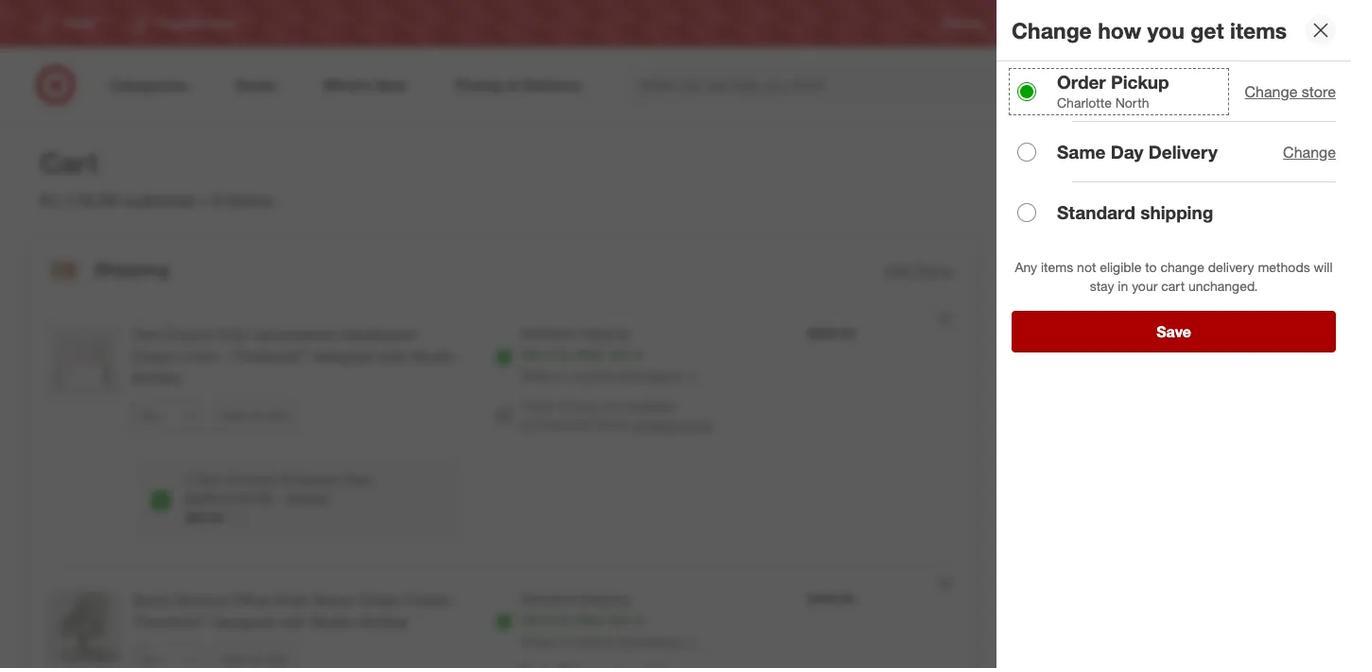 Task type: locate. For each thing, give the bounding box(es) containing it.
with inside twin encino fully upholstered headboard cream linen - threshold™ designed with studio mcgee
[[379, 347, 407, 366]]

0 horizontal spatial charlotte
[[536, 417, 591, 433]]

1 vertical spatial with
[[1067, 341, 1093, 357]]

later down twin encino fully upholstered headboard cream linen - threshold™ designed with studio mcgee
[[266, 408, 289, 423]]

0 horizontal spatial as
[[1097, 321, 1114, 340]]

cream right green
[[405, 591, 450, 610]]

1 vertical spatial charlotte
[[536, 417, 591, 433]]

2 ships from the top
[[521, 633, 554, 649]]

2 standard shipping get it by wed, dec 6 from the top
[[521, 591, 643, 628]]

0 vertical spatial standard
[[1057, 202, 1136, 223]]

1 ships from the top
[[521, 368, 554, 384]]

1 wed, from the top
[[575, 346, 604, 363]]

2 packaging from the top
[[619, 633, 680, 649]]

2 it from the top
[[546, 612, 553, 628]]

2 horizontal spatial items
[[1230, 17, 1287, 43]]

6 for twin encino fully upholstered headboard cream linen - threshold™ designed with studio mcgee
[[635, 346, 643, 363]]

- right green
[[454, 591, 460, 610]]

0 vertical spatial cream
[[132, 347, 177, 366]]

with
[[379, 347, 407, 366], [278, 612, 306, 631]]

1 vertical spatial store
[[682, 417, 712, 433]]

1 save for later from the top
[[222, 408, 289, 423]]

will
[[1314, 259, 1333, 275]]

with down headboard
[[379, 347, 407, 366]]

weekly ad link
[[1016, 16, 1069, 32]]

change store button up change button
[[1245, 81, 1336, 103]]

pickup inside order pickup not available at charlotte north change store
[[559, 398, 599, 414]]

standard for twin encino fully upholstered headboard cream linen - threshold™ designed with studio mcgee
[[521, 326, 575, 342]]

1 it from the top
[[546, 346, 553, 363]]

threshold™ inside twin encino fully upholstered headboard cream linen - threshold™ designed with studio mcgee
[[233, 347, 308, 366]]

threshold™ down upholstered
[[233, 347, 308, 366]]

1 horizontal spatial items
[[1041, 259, 1073, 275]]

1 vertical spatial studio
[[311, 612, 354, 631]]

1 dec from the top
[[608, 346, 632, 363]]

2 later from the top
[[266, 652, 289, 666]]

0 vertical spatial 6
[[635, 346, 643, 363]]

save up "furniture"
[[222, 408, 247, 423]]

change how you get items
[[1012, 17, 1287, 43]]

- down fully
[[223, 347, 228, 366]]

pickup down change how you get items
[[1111, 71, 1169, 93]]

1 vertical spatial threshold™
[[132, 612, 207, 631]]

0 horizontal spatial items
[[226, 189, 273, 211]]

threshold™
[[233, 347, 308, 366], [132, 612, 207, 631]]

order pickup not available at charlotte north change store
[[521, 398, 712, 433]]

0 vertical spatial for
[[250, 408, 263, 423]]

packaging for twin encino fully upholstered headboard cream linen - threshold™ designed with studio mcgee
[[619, 368, 680, 384]]

2 ships in original packaging from the top
[[521, 633, 684, 649]]

0 vertical spatial items
[[1230, 17, 1287, 43]]

0 vertical spatial it
[[546, 346, 553, 363]]

save for later button for fully
[[213, 401, 297, 431]]

0 horizontal spatial store
[[682, 417, 712, 433]]

cart item ready to fulfill group containing santa monica office chair nocto green cream - threshold™ designed with studio mcgee
[[30, 567, 975, 669]]

north up same day delivery
[[1116, 94, 1149, 111]]

$1,116.00
[[40, 189, 119, 211]]

items right get
[[1230, 17, 1287, 43]]

monica
[[175, 591, 225, 610]]

1 with from the top
[[1067, 280, 1093, 296]]

2 save for later from the top
[[222, 652, 289, 666]]

items for 3 items
[[226, 189, 273, 211]]

1 vertical spatial pickup
[[559, 398, 599, 414]]

target circle link
[[1175, 16, 1238, 32]]

0 vertical spatial save for later button
[[213, 401, 297, 431]]

charlotte right 'at'
[[536, 417, 591, 433]]

1 horizontal spatial north
[[1116, 94, 1149, 111]]

unchanged.
[[1189, 278, 1258, 294]]

1 standard shipping get it by wed, dec 6 from the top
[[521, 326, 643, 363]]

allstate
[[285, 491, 329, 507]]

1 horizontal spatial mcgee
[[358, 612, 408, 631]]

1 vertical spatial change store button
[[632, 416, 712, 435]]

summary
[[1087, 153, 1184, 180]]

cart item ready to fulfill group
[[30, 302, 975, 566], [30, 567, 975, 669]]

order for order pickup not available at charlotte north change store
[[521, 398, 555, 414]]

search button
[[1085, 64, 1131, 110]]

change
[[1012, 17, 1092, 43], [1245, 82, 1298, 101], [1283, 142, 1336, 161], [632, 417, 678, 433]]

items inside any items not eligible to change delivery methods will stay in your cart unchanged.
[[1041, 259, 1073, 275]]

shipping
[[1141, 202, 1214, 223], [1103, 260, 1164, 279], [578, 326, 629, 342], [578, 591, 629, 607]]

0 vertical spatial wed,
[[575, 346, 604, 363]]

1 cart item ready to fulfill group from the top
[[30, 302, 975, 566]]

1 vertical spatial it
[[546, 612, 553, 628]]

change down find
[[1245, 82, 1298, 101]]

order up standard shipping 'option'
[[1022, 153, 1081, 180]]

0 vertical spatial cart item ready to fulfill group
[[30, 302, 975, 566]]

standard
[[1057, 202, 1136, 223], [521, 326, 575, 342], [521, 591, 575, 607]]

0 horizontal spatial mcgee
[[132, 369, 181, 388]]

1 vertical spatial wed,
[[575, 612, 604, 628]]

0 vertical spatial get
[[521, 346, 542, 363]]

items right 3
[[226, 189, 273, 211]]

change down change store
[[1283, 142, 1336, 161]]

save for later down office
[[222, 652, 289, 666]]

pickup
[[1111, 71, 1169, 93], [559, 398, 599, 414]]

0 vertical spatial save
[[1157, 322, 1191, 341]]

twin encino fully upholstered headboard cream linen - threshold™ designed with studio mcgee
[[132, 326, 455, 388]]

6
[[635, 346, 643, 363], [635, 612, 643, 628]]

as right low
[[1148, 321, 1165, 340]]

0 horizontal spatial change store button
[[632, 416, 712, 435]]

save
[[1157, 322, 1191, 341], [222, 408, 247, 423], [222, 652, 247, 666]]

change for change store
[[1245, 82, 1298, 101]]

1 vertical spatial packaging
[[619, 633, 680, 649]]

for up "furniture"
[[250, 408, 263, 423]]

get for twin encino fully upholstered headboard cream linen - threshold™ designed with studio mcgee
[[521, 346, 542, 363]]

nocto
[[314, 591, 355, 610]]

santa monica office chair nocto green cream - threshold&#8482; designed with studio mcgee image
[[45, 590, 121, 666]]

by for santa monica office chair nocto green cream - threshold™ designed with studio mcgee
[[557, 612, 571, 628]]

2 wed, from the top
[[575, 612, 604, 628]]

0 vertical spatial -
[[223, 347, 228, 366]]

0 vertical spatial studio
[[411, 347, 455, 366]]

save for later
[[222, 408, 289, 423], [222, 652, 289, 666]]

it
[[546, 346, 553, 363], [546, 612, 553, 628]]

1 vertical spatial standard
[[521, 326, 575, 342]]

0 vertical spatial dec
[[608, 346, 632, 363]]

1 later from the top
[[266, 408, 289, 423]]

save for later button up "furniture"
[[213, 401, 297, 431]]

designed for upholstered
[[312, 347, 375, 366]]

1 horizontal spatial not
[[1077, 259, 1096, 275]]

cart
[[1161, 278, 1185, 294]]

1 horizontal spatial threshold™
[[233, 347, 308, 366]]

wed,
[[575, 346, 604, 363], [575, 612, 604, 628]]

1 save for later button from the top
[[213, 401, 297, 431]]

1 original from the top
[[572, 368, 615, 384]]

charlotte inside order pickup charlotte north
[[1057, 94, 1112, 111]]

pickup for order pickup not available at charlotte north change store
[[559, 398, 599, 414]]

$1,116.00 subtotal
[[40, 189, 194, 211]]

change how you get items dialog
[[997, 0, 1351, 669]]

Service plan checkbox
[[151, 492, 170, 511]]

0 vertical spatial threshold™
[[233, 347, 308, 366]]

2 6 from the top
[[635, 612, 643, 628]]

- inside santa monica office chair nocto green cream - threshold™ designed with studio mcgee
[[454, 591, 460, 610]]

redcard link
[[1099, 16, 1145, 32]]

not inside order pickup not available at charlotte north change store
[[602, 398, 621, 414]]

1 vertical spatial get
[[521, 612, 542, 628]]

for down office
[[250, 652, 263, 666]]

it for twin encino fully upholstered headboard cream linen - threshold™ designed with studio mcgee
[[546, 346, 553, 363]]

0 horizontal spatial north
[[594, 417, 628, 433]]

0 vertical spatial packaging
[[619, 368, 680, 384]]

cream inside twin encino fully upholstered headboard cream linen - threshold™ designed with studio mcgee
[[132, 347, 177, 366]]

weekly ad
[[1016, 16, 1069, 31]]

mcgee down twin
[[132, 369, 181, 388]]

change down available
[[632, 417, 678, 433]]

save for later button
[[213, 401, 297, 431], [213, 644, 297, 669]]

1 horizontal spatial store
[[1302, 82, 1336, 101]]

save right low
[[1157, 322, 1191, 341]]

0 vertical spatial pickup
[[1111, 71, 1169, 93]]

standard shipping get it by wed, dec 6 for santa monica office chair nocto green cream - threshold™ designed with studio mcgee
[[521, 591, 643, 628]]

0 horizontal spatial not
[[602, 398, 621, 414]]

later for chair
[[266, 652, 289, 666]]

plan
[[346, 472, 372, 488]]

shipping inside the change how you get items dialog
[[1141, 202, 1214, 223]]

1 vertical spatial not
[[602, 398, 621, 414]]

pickup left available
[[559, 398, 599, 414]]

with for nocto
[[278, 612, 306, 631]]

order summary
[[1022, 153, 1184, 180]]

1 horizontal spatial with
[[379, 347, 407, 366]]

original
[[572, 368, 615, 384], [572, 633, 615, 649]]

cream down twin
[[132, 347, 177, 366]]

later down santa monica office chair nocto green cream - threshold™ designed with studio mcgee
[[266, 652, 289, 666]]

1 vertical spatial save for later button
[[213, 644, 297, 669]]

1 horizontal spatial designed
[[312, 347, 375, 366]]

eligible
[[1100, 259, 1142, 275]]

0 vertical spatial later
[[266, 408, 289, 423]]

$66.00
[[185, 510, 224, 526]]

2 with from the top
[[1067, 341, 1093, 357]]

Same Day Delivery radio
[[1017, 143, 1036, 162]]

1 vertical spatial items
[[226, 189, 273, 211]]

0 vertical spatial with
[[379, 347, 407, 366]]

1 6 from the top
[[635, 346, 643, 363]]

pickup inside order pickup charlotte north
[[1111, 71, 1169, 93]]

mcgee
[[132, 369, 181, 388], [358, 612, 408, 631]]

1 vertical spatial save for later
[[222, 652, 289, 666]]

standard shipping get it by wed, dec 6
[[521, 326, 643, 363], [521, 591, 643, 628]]

1 vertical spatial standard shipping get it by wed, dec 6
[[521, 591, 643, 628]]

1 packaging from the top
[[619, 368, 680, 384]]

designed inside twin encino fully upholstered headboard cream linen - threshold™ designed with studio mcgee
[[312, 347, 375, 366]]

north inside order pickup not available at charlotte north change store
[[594, 417, 628, 433]]

save for later for office
[[222, 652, 289, 666]]

order inside order pickup charlotte north
[[1057, 71, 1106, 93]]

save down office
[[222, 652, 247, 666]]

1 horizontal spatial change store button
[[1245, 81, 1336, 103]]

0 vertical spatial by
[[557, 346, 571, 363]]

original for twin encino fully upholstered headboard cream linen - threshold™ designed with studio mcgee
[[572, 368, 615, 384]]

1 vertical spatial cart item ready to fulfill group
[[30, 567, 975, 669]]

1 vertical spatial -
[[276, 491, 282, 507]]

packaging
[[619, 368, 680, 384], [619, 633, 680, 649]]

change inside change store button
[[1245, 82, 1298, 101]]

ships in original packaging for santa monica office chair nocto green cream - threshold™ designed with studio mcgee
[[521, 633, 684, 649]]

wed, for santa monica office chair nocto green cream - threshold™ designed with studio mcgee
[[575, 612, 604, 628]]

with down pay
[[1067, 341, 1093, 357]]

mcgee inside twin encino fully upholstered headboard cream linen - threshold™ designed with studio mcgee
[[132, 369, 181, 388]]

1 vertical spatial cream
[[405, 591, 450, 610]]

with down free
[[1067, 280, 1093, 296]]

twin
[[132, 326, 162, 345]]

- inside 2 year furniture protection plan ($500-$749.99) - allstate
[[276, 491, 282, 507]]

1 get from the top
[[521, 346, 542, 363]]

0 vertical spatial north
[[1116, 94, 1149, 111]]

1 vertical spatial by
[[557, 612, 571, 628]]

find stores link
[[1269, 16, 1326, 32]]

not
[[1077, 259, 1096, 275], [602, 398, 621, 414]]

0 vertical spatial standard shipping get it by wed, dec 6
[[521, 326, 643, 363]]

0 vertical spatial not
[[1077, 259, 1096, 275]]

by for twin encino fully upholstered headboard cream linen - threshold™ designed with studio mcgee
[[557, 346, 571, 363]]

studio inside twin encino fully upholstered headboard cream linen - threshold™ designed with studio mcgee
[[411, 347, 455, 366]]

with
[[1067, 280, 1093, 296], [1067, 341, 1093, 357]]

designed inside santa monica office chair nocto green cream - threshold™ designed with studio mcgee
[[212, 612, 274, 631]]

2 get from the top
[[521, 612, 542, 628]]

north
[[1116, 94, 1149, 111], [594, 417, 628, 433]]

2 by from the top
[[557, 612, 571, 628]]

threshold™ for encino
[[233, 347, 308, 366]]

save for twin encino fully upholstered headboard cream linen - threshold™ designed with studio mcgee
[[222, 408, 247, 423]]

0 horizontal spatial -
[[223, 347, 228, 366]]

1 for from the top
[[250, 408, 263, 423]]

studio down the nocto
[[311, 612, 354, 631]]

- left allstate
[[276, 491, 282, 507]]

2 vertical spatial items
[[1041, 259, 1073, 275]]

designed down headboard
[[312, 347, 375, 366]]

1 horizontal spatial -
[[276, 491, 282, 507]]

2 vertical spatial -
[[454, 591, 460, 610]]

0 horizontal spatial designed
[[212, 612, 274, 631]]

studio down headboard
[[411, 347, 455, 366]]

0 horizontal spatial with
[[278, 612, 306, 631]]

packaging for santa monica office chair nocto green cream - threshold™ designed with studio mcgee
[[619, 633, 680, 649]]

by
[[557, 346, 571, 363], [557, 612, 571, 628]]

not inside any items not eligible to change delivery methods will stay in your cart unchanged.
[[1077, 259, 1096, 275]]

store
[[1302, 82, 1336, 101], [682, 417, 712, 433]]

1 by from the top
[[557, 346, 571, 363]]

0 vertical spatial original
[[572, 368, 615, 384]]

charlotte up same
[[1057, 94, 1112, 111]]

order for order summary
[[1022, 153, 1081, 180]]

0 vertical spatial charlotte
[[1057, 94, 1112, 111]]

0 horizontal spatial cream
[[132, 347, 177, 366]]

change store button down available
[[632, 416, 712, 435]]

- inside twin encino fully upholstered headboard cream linen - threshold™ designed with studio mcgee
[[223, 347, 228, 366]]

1 ships in original packaging from the top
[[521, 368, 684, 384]]

with down chair
[[278, 612, 306, 631]]

items
[[1230, 17, 1287, 43], [226, 189, 273, 211], [1041, 259, 1073, 275]]

studio
[[411, 347, 455, 366], [311, 612, 354, 631]]

order inside order pickup not available at charlotte north change store
[[521, 398, 555, 414]]

1 vertical spatial dec
[[608, 612, 632, 628]]

ships for twin encino fully upholstered headboard cream linen - threshold™ designed with studio mcgee
[[521, 368, 554, 384]]

($500-
[[185, 491, 222, 507]]

0 vertical spatial in
[[1118, 278, 1128, 294]]

as
[[1097, 321, 1114, 340], [1148, 321, 1165, 340]]

None radio
[[494, 348, 513, 367], [494, 613, 513, 632], [494, 348, 513, 367], [494, 613, 513, 632]]

save for later up "furniture"
[[222, 408, 289, 423]]

2 for from the top
[[250, 652, 263, 666]]

designed
[[312, 347, 375, 366], [212, 612, 274, 631]]

2 vertical spatial in
[[558, 633, 568, 649]]

subtotal
[[124, 189, 194, 211]]

2 save for later button from the top
[[213, 644, 297, 669]]

not available radio
[[494, 407, 513, 425]]

0 vertical spatial ships
[[521, 368, 554, 384]]

order down ad
[[1057, 71, 1106, 93]]

studio inside santa monica office chair nocto green cream - threshold™ designed with studio mcgee
[[311, 612, 354, 631]]

protection
[[281, 472, 342, 488]]

get for santa monica office chair nocto green cream - threshold™ designed with studio mcgee
[[521, 612, 542, 628]]

with inside santa monica office chair nocto green cream - threshold™ designed with studio mcgee
[[278, 612, 306, 631]]

for for office
[[250, 652, 263, 666]]

later for upholstered
[[266, 408, 289, 423]]

not up "stay"
[[1077, 259, 1096, 275]]

1 vertical spatial 6
[[635, 612, 643, 628]]

pickup for order pickup charlotte north
[[1111, 71, 1169, 93]]

pay
[[1067, 321, 1093, 340]]

1 vertical spatial later
[[266, 652, 289, 666]]

store inside button
[[1302, 82, 1336, 101]]

your
[[1132, 278, 1158, 294]]

0 horizontal spatial pickup
[[559, 398, 599, 414]]

1 vertical spatial with
[[278, 612, 306, 631]]

change left how
[[1012, 17, 1092, 43]]

0 vertical spatial ships in original packaging
[[521, 368, 684, 384]]

2 dec from the top
[[608, 612, 632, 628]]

items right any
[[1041, 259, 1073, 275]]

free shipping with $35 orders* (exclusions apply)
[[1067, 260, 1274, 296]]

mcgee for green
[[358, 612, 408, 631]]

with inside free shipping with $35 orders* (exclusions apply)
[[1067, 280, 1093, 296]]

save for later button down office
[[213, 644, 297, 669]]

0 vertical spatial store
[[1302, 82, 1336, 101]]

0 vertical spatial with
[[1067, 280, 1093, 296]]

not left available
[[602, 398, 621, 414]]

2 cart item ready to fulfill group from the top
[[30, 567, 975, 669]]

redcard
[[1099, 16, 1145, 31]]

it for santa monica office chair nocto green cream - threshold™ designed with studio mcgee
[[546, 612, 553, 628]]

1 vertical spatial order
[[1022, 153, 1081, 180]]

shipping
[[94, 258, 169, 279]]

1 vertical spatial for
[[250, 652, 263, 666]]

ships in original packaging
[[521, 368, 684, 384], [521, 633, 684, 649]]

order
[[1057, 71, 1106, 93], [1022, 153, 1081, 180], [521, 398, 555, 414]]

as up affirm
[[1097, 321, 1114, 340]]

0 vertical spatial designed
[[312, 347, 375, 366]]

1 vertical spatial ships in original packaging
[[521, 633, 684, 649]]

1 vertical spatial in
[[558, 368, 568, 384]]

wed, for twin encino fully upholstered headboard cream linen - threshold™ designed with studio mcgee
[[575, 346, 604, 363]]

None radio
[[1017, 82, 1036, 101]]

change store button
[[1245, 81, 1336, 103], [632, 416, 712, 435]]

2 original from the top
[[572, 633, 615, 649]]

order up 'at'
[[521, 398, 555, 414]]

mcgee down green
[[358, 612, 408, 631]]

0 vertical spatial save for later
[[222, 408, 289, 423]]

1 horizontal spatial cream
[[405, 591, 450, 610]]

1 horizontal spatial pickup
[[1111, 71, 1169, 93]]

threshold™ inside santa monica office chair nocto green cream - threshold™ designed with studio mcgee
[[132, 612, 207, 631]]

ships for santa monica office chair nocto green cream - threshold™ designed with studio mcgee
[[521, 633, 554, 649]]

designed down office
[[212, 612, 274, 631]]

cream inside santa monica office chair nocto green cream - threshold™ designed with studio mcgee
[[405, 591, 450, 610]]

later
[[266, 408, 289, 423], [266, 652, 289, 666]]

0 horizontal spatial studio
[[311, 612, 354, 631]]

0 vertical spatial order
[[1057, 71, 1106, 93]]

0 vertical spatial change store button
[[1245, 81, 1336, 103]]

1 vertical spatial ships
[[521, 633, 554, 649]]

not for available
[[602, 398, 621, 414]]

twin encino fully upholstered headboard cream linen - threshold™ designed with studio mcgee link
[[132, 325, 464, 390]]

1 vertical spatial mcgee
[[358, 612, 408, 631]]

0 horizontal spatial threshold™
[[132, 612, 207, 631]]

2 horizontal spatial -
[[454, 591, 460, 610]]

affirm
[[1097, 341, 1132, 357]]

mcgee inside santa monica office chair nocto green cream - threshold™ designed with studio mcgee
[[358, 612, 408, 631]]

1 vertical spatial designed
[[212, 612, 274, 631]]

threshold™ down the santa
[[132, 612, 207, 631]]

north down available
[[594, 417, 628, 433]]

1 horizontal spatial studio
[[411, 347, 455, 366]]

2 vertical spatial save
[[222, 652, 247, 666]]

ships
[[521, 368, 554, 384], [521, 633, 554, 649]]



Task type: vqa. For each thing, say whether or not it's contained in the screenshot.
CHARLOTTE
yes



Task type: describe. For each thing, give the bounding box(es) containing it.
2 year furniture protection plan ($500-$749.99) - allstate
[[185, 472, 372, 507]]

mcgee for cream
[[132, 369, 181, 388]]

change for change how you get items
[[1012, 17, 1092, 43]]

save button
[[1012, 311, 1336, 353]]

charlotte inside order pickup not available at charlotte north change store
[[536, 417, 591, 433]]

original for santa monica office chair nocto green cream - threshold™ designed with studio mcgee
[[572, 633, 615, 649]]

registry
[[943, 16, 985, 31]]

circle
[[1209, 16, 1238, 31]]

office
[[229, 591, 269, 610]]

standard shipping get it by wed, dec 6 for twin encino fully upholstered headboard cream linen - threshold™ designed with studio mcgee
[[521, 326, 643, 363]]

shipping inside free shipping with $35 orders* (exclusions apply)
[[1103, 260, 1164, 279]]

ships in original packaging for twin encino fully upholstered headboard cream linen - threshold™ designed with studio mcgee
[[521, 368, 684, 384]]

in inside any items not eligible to change delivery methods will stay in your cart unchanged.
[[1118, 278, 1128, 294]]

delivery
[[1208, 259, 1254, 275]]

stores
[[1294, 16, 1326, 31]]

change store
[[1245, 82, 1336, 101]]

none radio inside the change how you get items dialog
[[1017, 82, 1036, 101]]

threshold™ for monica
[[132, 612, 207, 631]]

save for later for fully
[[222, 408, 289, 423]]

What can we help you find? suggestions appear below search field
[[627, 64, 1098, 106]]

with for headboard
[[379, 347, 407, 366]]

in for santa monica office chair nocto green cream - threshold™ designed with studio mcgee
[[558, 633, 568, 649]]

low
[[1118, 321, 1144, 340]]

store inside order pickup not available at charlotte north change store
[[682, 417, 712, 433]]

green
[[359, 591, 401, 610]]

dec for santa monica office chair nocto green cream - threshold™ designed with studio mcgee
[[608, 612, 632, 628]]

dec for twin encino fully upholstered headboard cream linen - threshold™ designed with studio mcgee
[[608, 346, 632, 363]]

day
[[1111, 141, 1144, 163]]

free
[[1067, 260, 1099, 279]]

at
[[521, 417, 532, 433]]

$111/mo.
[[1169, 321, 1233, 340]]

target
[[1175, 16, 1206, 31]]

weekly
[[1016, 16, 1052, 31]]

studio for headboard
[[411, 347, 455, 366]]

furniture
[[225, 472, 278, 488]]

year
[[196, 472, 221, 488]]

change store button inside the change how you get items dialog
[[1245, 81, 1336, 103]]

cart item ready to fulfill group containing twin encino fully upholstered headboard cream linen - threshold™ designed with studio mcgee
[[30, 302, 975, 566]]

3
[[211, 189, 221, 211]]

fully
[[217, 326, 248, 345]]

santa monica office chair nocto green cream - threshold™ designed with studio mcgee link
[[132, 590, 464, 633]]

upholstered
[[252, 326, 335, 345]]

chair
[[274, 591, 309, 610]]

cart
[[40, 146, 98, 180]]

find
[[1269, 16, 1290, 31]]

encino
[[166, 326, 213, 345]]

any items not eligible to change delivery methods will stay in your cart unchanged.
[[1015, 259, 1333, 294]]

santa monica office chair nocto green cream - threshold™ designed with studio mcgee
[[132, 591, 460, 631]]

change button
[[1283, 141, 1336, 163]]

with inside pay as low as $111/mo. with affirm
[[1067, 341, 1093, 357]]

twin encino fully upholstered headboard cream linen - threshold&#8482; designed with studio mcgee image
[[45, 325, 121, 400]]

linen
[[181, 347, 218, 366]]

how
[[1098, 17, 1141, 43]]

3 items
[[211, 189, 273, 211]]

get
[[1191, 17, 1224, 43]]

standard inside the change how you get items dialog
[[1057, 202, 1136, 223]]

available
[[625, 398, 676, 414]]

- for cream
[[454, 591, 460, 610]]

ad
[[1055, 16, 1069, 31]]

$450.00
[[808, 591, 855, 607]]

$600.00
[[808, 326, 855, 342]]

registry link
[[943, 16, 985, 32]]

north inside order pickup charlotte north
[[1116, 94, 1149, 111]]

standard for santa monica office chair nocto green cream - threshold™ designed with studio mcgee
[[521, 591, 575, 607]]

save for later button for office
[[213, 644, 297, 669]]

standard shipping
[[1057, 202, 1214, 223]]

for for fully
[[250, 408, 263, 423]]

to
[[1145, 259, 1157, 275]]

target circle
[[1175, 16, 1238, 31]]

(exclusions
[[1169, 280, 1234, 296]]

6 for santa monica office chair nocto green cream - threshold™ designed with studio mcgee
[[635, 612, 643, 628]]

same
[[1057, 141, 1106, 163]]

pay as low as $111/mo. with affirm
[[1067, 321, 1233, 357]]

apply)
[[1238, 280, 1274, 296]]

in for twin encino fully upholstered headboard cream linen - threshold™ designed with studio mcgee
[[558, 368, 568, 384]]

$35
[[1097, 280, 1118, 296]]

$749.99)
[[222, 491, 273, 507]]

- for linen
[[223, 347, 228, 366]]

find stores
[[1269, 16, 1326, 31]]

not for eligible
[[1077, 259, 1096, 275]]

save inside button
[[1157, 322, 1191, 341]]

2 as from the left
[[1148, 321, 1165, 340]]

designed for chair
[[212, 612, 274, 631]]

items for any items not eligible to change delivery methods will stay in your cart unchanged.
[[1041, 259, 1073, 275]]

methods
[[1258, 259, 1310, 275]]

search
[[1085, 77, 1131, 96]]

delivery
[[1149, 141, 1218, 163]]

2
[[185, 472, 192, 488]]

orders*
[[1122, 280, 1165, 296]]

you
[[1147, 17, 1185, 43]]

Standard shipping radio
[[1017, 203, 1036, 222]]

santa
[[132, 591, 171, 610]]

studio for nocto
[[311, 612, 354, 631]]

same day delivery
[[1057, 141, 1218, 163]]

headboard
[[339, 326, 415, 345]]

stay
[[1090, 278, 1114, 294]]

change inside order pickup not available at charlotte north change store
[[632, 417, 678, 433]]

save for santa monica office chair nocto green cream - threshold™ designed with studio mcgee
[[222, 652, 247, 666]]

- for $749.99)
[[276, 491, 282, 507]]

any
[[1015, 259, 1037, 275]]

change for change
[[1283, 142, 1336, 161]]

1 as from the left
[[1097, 321, 1114, 340]]

change
[[1161, 259, 1204, 275]]

order pickup charlotte north
[[1057, 71, 1169, 111]]

affirm image
[[1022, 325, 1052, 355]]

order for order pickup charlotte north
[[1057, 71, 1106, 93]]



